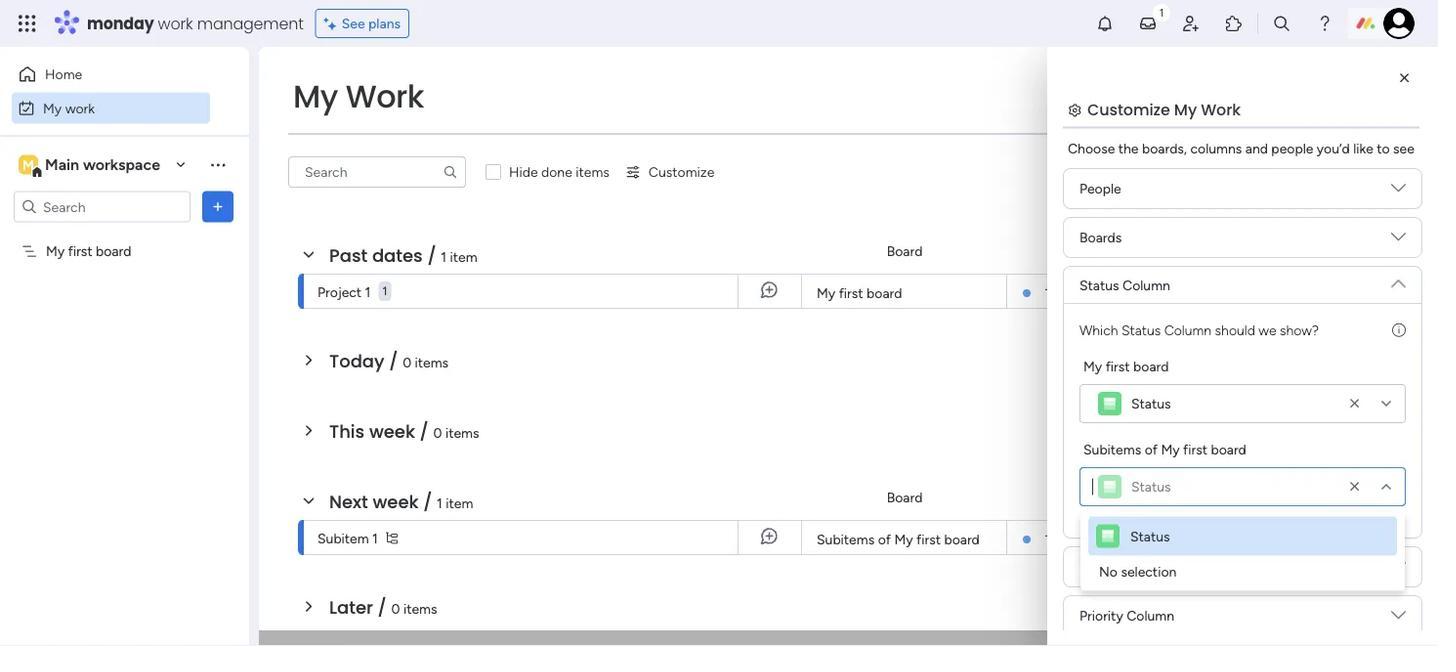 Task type: describe. For each thing, give the bounding box(es) containing it.
1 vertical spatial this
[[329, 419, 365, 444]]

1 month from the top
[[1072, 285, 1109, 301]]

subitems of my first board link
[[814, 521, 995, 556]]

plans
[[369, 15, 401, 32]]

items inside the this week / 0 items
[[446, 424, 479, 441]]

23
[[1378, 530, 1392, 545]]

no
[[1100, 563, 1118, 580]]

my first board inside list box
[[46, 243, 131, 260]]

workspace image
[[19, 154, 38, 175]]

items inside today / 0 items
[[415, 354, 449, 370]]

dapulse dropdown down arrow image for date column
[[1392, 559, 1407, 581]]

past
[[329, 243, 368, 268]]

status inside the my first board group
[[1132, 395, 1172, 412]]

status up selection
[[1131, 528, 1171, 545]]

customize for customize my work
[[1088, 99, 1171, 121]]

week for this
[[369, 419, 415, 444]]

we
[[1259, 321, 1277, 338]]

16
[[1379, 283, 1392, 299]]

see plans
[[342, 15, 401, 32]]

v2 subitems open image
[[386, 532, 398, 544]]

boards
[[1080, 229, 1122, 246]]

choose the boards, columns and people you'd like to see
[[1068, 140, 1415, 157]]

column for date column
[[1112, 558, 1160, 575]]

columns
[[1191, 140, 1243, 157]]

board for next week /
[[887, 489, 923, 506]]

which status column should we show?
[[1080, 321, 1320, 338]]

monday
[[87, 12, 154, 34]]

column left should in the right of the page
[[1165, 321, 1212, 338]]

0 for later /
[[392, 600, 400, 617]]

my first board for the my first board group
[[1084, 357, 1170, 374]]

status up my first board heading on the right bottom of page
[[1122, 321, 1161, 338]]

boards,
[[1143, 140, 1188, 157]]

1 inside button
[[383, 284, 387, 298]]

/ right 'today'
[[389, 348, 398, 373]]

invite members image
[[1182, 14, 1201, 33]]

management
[[197, 12, 304, 34]]

past dates / 1 item
[[329, 243, 478, 268]]

of for the "subitems of my first board" link
[[878, 531, 891, 548]]

my work button
[[12, 92, 210, 124]]

see
[[342, 15, 365, 32]]

today / 0 items
[[329, 348, 449, 373]]

nov 16
[[1352, 283, 1392, 299]]

subitems of my first board for the "subitems of my first board" link
[[817, 531, 980, 548]]

like
[[1354, 140, 1374, 157]]

items right done
[[576, 164, 610, 180]]

status inside subitems of my first board group
[[1132, 478, 1172, 495]]

next
[[329, 489, 368, 514]]

later
[[329, 595, 373, 620]]

first inside list box
[[68, 243, 92, 260]]

item for next week /
[[446, 495, 473, 511]]

work for my
[[65, 100, 95, 116]]

/ for next week /
[[423, 489, 432, 514]]

of for subitems of my first board group
[[1145, 441, 1158, 457]]

Search in workspace field
[[41, 195, 163, 218]]

/ for past dates /
[[428, 243, 437, 268]]

1 left '1' button at the top of page
[[365, 283, 371, 300]]

1 image
[[1153, 1, 1171, 23]]

date for past dates /
[[1355, 243, 1384, 260]]

main content containing past dates /
[[259, 47, 1439, 646]]

select product image
[[18, 14, 37, 33]]

the
[[1119, 140, 1139, 157]]

nov 23
[[1352, 530, 1392, 545]]

my first board link
[[814, 275, 995, 310]]

my inside group
[[1162, 441, 1180, 457]]

0 horizontal spatial work
[[346, 75, 424, 118]]

my first board list box
[[0, 231, 249, 532]]

home button
[[12, 59, 210, 90]]

dapulse dropdown down arrow image for boards
[[1392, 229, 1407, 251]]

Filter dashboard by text search field
[[288, 156, 466, 188]]

2 this month from the top
[[1046, 532, 1109, 547]]

help image
[[1316, 14, 1335, 33]]

workspace options image
[[208, 155, 228, 174]]

2 vertical spatial date
[[1080, 558, 1109, 575]]

m
[[23, 156, 34, 173]]

this week / 0 items
[[329, 419, 479, 444]]

1 inside past dates / 1 item
[[441, 248, 447, 265]]

first inside group
[[1184, 441, 1208, 457]]

apps image
[[1225, 14, 1244, 33]]

nov for nov 16
[[1352, 283, 1376, 299]]

people
[[1272, 140, 1314, 157]]

which
[[1080, 321, 1119, 338]]

0 vertical spatial people
[[1080, 180, 1122, 197]]

dapulse dropdown down arrow image for priority column
[[1392, 608, 1407, 630]]

main workspace
[[45, 155, 160, 174]]

inbox image
[[1139, 14, 1158, 33]]

should
[[1216, 321, 1256, 338]]

monday work management
[[87, 12, 304, 34]]

date column
[[1080, 558, 1160, 575]]

board inside group
[[1212, 441, 1247, 457]]



Task type: locate. For each thing, give the bounding box(es) containing it.
0 inside later / 0 items
[[392, 600, 400, 617]]

my inside group
[[1084, 357, 1103, 374]]

item
[[450, 248, 478, 265], [446, 495, 473, 511]]

dapulse dropdown down arrow image right 16
[[1392, 269, 1407, 291]]

work
[[158, 12, 193, 34], [65, 100, 95, 116]]

1 vertical spatial work
[[65, 100, 95, 116]]

0 vertical spatial of
[[1145, 441, 1158, 457]]

board for past dates /
[[887, 243, 923, 260]]

0 right later on the bottom of the page
[[392, 600, 400, 617]]

workspace selection element
[[19, 153, 163, 178]]

0 vertical spatial my first board
[[46, 243, 131, 260]]

of inside heading
[[1145, 441, 1158, 457]]

0 horizontal spatial of
[[878, 531, 891, 548]]

2 group from the top
[[1076, 489, 1115, 506]]

date up priority
[[1080, 558, 1109, 575]]

1 horizontal spatial 0
[[403, 354, 412, 370]]

hide
[[509, 164, 538, 180]]

choose
[[1068, 140, 1116, 157]]

3 dapulse dropdown down arrow image from the top
[[1392, 608, 1407, 630]]

priority
[[1080, 607, 1124, 624]]

date up nov 16
[[1355, 243, 1384, 260]]

1 vertical spatial board
[[887, 489, 923, 506]]

1 vertical spatial dapulse dropdown down arrow image
[[1392, 559, 1407, 581]]

my first board inside group
[[1084, 357, 1170, 374]]

items
[[576, 164, 610, 180], [415, 354, 449, 370], [446, 424, 479, 441], [404, 600, 437, 617]]

1 horizontal spatial of
[[1145, 441, 1158, 457]]

project 1
[[318, 283, 371, 300]]

dapulse dropdown down arrow image for people
[[1392, 181, 1407, 203]]

my inside list box
[[46, 243, 65, 260]]

items up "next week / 1 item"
[[446, 424, 479, 441]]

nov
[[1352, 283, 1376, 299], [1352, 530, 1375, 545]]

subitems of my first board inside group
[[1084, 441, 1247, 457]]

None search field
[[288, 156, 466, 188]]

1 inside "next week / 1 item"
[[437, 495, 443, 511]]

my
[[293, 75, 338, 118], [1175, 99, 1198, 121], [43, 100, 62, 116], [46, 243, 65, 260], [817, 285, 836, 302], [1084, 357, 1103, 374], [1162, 441, 1180, 457], [895, 531, 914, 548]]

1 down the this week / 0 items at the bottom left of page
[[437, 495, 443, 511]]

main
[[45, 155, 79, 174]]

item right dates
[[450, 248, 478, 265]]

subitem 1
[[318, 530, 378, 546]]

1 horizontal spatial work
[[158, 12, 193, 34]]

0 inside the this week / 0 items
[[434, 424, 442, 441]]

show?
[[1280, 321, 1320, 338]]

date up the nov 23
[[1355, 489, 1384, 506]]

item down the this week / 0 items at the bottom left of page
[[446, 495, 473, 511]]

1 horizontal spatial work
[[1201, 99, 1241, 121]]

my work
[[293, 75, 424, 118]]

v2 info image
[[1393, 319, 1407, 340]]

work down plans on the left top of page
[[346, 75, 424, 118]]

0 vertical spatial 0
[[403, 354, 412, 370]]

board inside list box
[[96, 243, 131, 260]]

0 horizontal spatial subitems of my first board
[[817, 531, 980, 548]]

/ up "next week / 1 item"
[[420, 419, 429, 444]]

selection
[[1122, 563, 1177, 580]]

1 board from the top
[[887, 243, 923, 260]]

items inside later / 0 items
[[404, 600, 437, 617]]

this month up no
[[1046, 532, 1109, 547]]

v2 overdue deadline image
[[1308, 282, 1324, 301]]

no selection
[[1100, 563, 1177, 580]]

dapulse dropdown down arrow image for status column
[[1392, 269, 1407, 291]]

work right monday
[[158, 12, 193, 34]]

group for next week /
[[1076, 489, 1115, 506]]

group
[[1076, 243, 1115, 260], [1076, 489, 1115, 506]]

column
[[1123, 276, 1171, 293], [1165, 321, 1212, 338], [1112, 558, 1160, 575], [1127, 607, 1175, 624]]

1 horizontal spatial subitems
[[1084, 441, 1142, 457]]

0 vertical spatial group
[[1076, 243, 1115, 260]]

1 horizontal spatial my first board
[[817, 285, 903, 302]]

0 vertical spatial work
[[158, 12, 193, 34]]

workspace
[[83, 155, 160, 174]]

status
[[1080, 276, 1120, 293], [1122, 321, 1161, 338], [1132, 395, 1172, 412], [1132, 478, 1172, 495], [1131, 528, 1171, 545]]

search image
[[443, 164, 458, 180]]

item for past dates /
[[450, 248, 478, 265]]

1 horizontal spatial customize
[[1088, 99, 1171, 121]]

2 month from the top
[[1072, 532, 1109, 547]]

month up no
[[1072, 532, 1109, 547]]

first
[[68, 243, 92, 260], [839, 285, 864, 302], [1106, 357, 1131, 374], [1184, 441, 1208, 457], [917, 531, 941, 548]]

priority column
[[1080, 607, 1175, 624]]

2 vertical spatial dapulse dropdown down arrow image
[[1392, 608, 1407, 630]]

1 group from the top
[[1076, 243, 1115, 260]]

item inside past dates / 1 item
[[450, 248, 478, 265]]

customize
[[1088, 99, 1171, 121], [649, 164, 715, 180]]

0 vertical spatial item
[[450, 248, 478, 265]]

status column
[[1080, 276, 1171, 293]]

0 horizontal spatial subitems
[[817, 531, 875, 548]]

1 vertical spatial date
[[1355, 489, 1384, 506]]

0 vertical spatial this month
[[1046, 285, 1109, 301]]

john smith image
[[1384, 8, 1415, 39]]

people for next week /
[[1221, 489, 1263, 506]]

customize inside button
[[649, 164, 715, 180]]

0 vertical spatial week
[[369, 419, 415, 444]]

work down home
[[65, 100, 95, 116]]

/ down the this week / 0 items at the bottom left of page
[[423, 489, 432, 514]]

2 dapulse dropdown down arrow image from the top
[[1392, 269, 1407, 291]]

nov left 23
[[1352, 530, 1375, 545]]

see plans button
[[315, 9, 410, 38]]

home
[[45, 66, 82, 83]]

subitems of my first board heading
[[1084, 439, 1247, 459]]

1 vertical spatial month
[[1072, 532, 1109, 547]]

my first board
[[46, 243, 131, 260], [817, 285, 903, 302], [1084, 357, 1170, 374]]

search everything image
[[1273, 14, 1292, 33]]

people for past dates /
[[1221, 243, 1263, 260]]

1 vertical spatial my first board
[[817, 285, 903, 302]]

0 for today /
[[403, 354, 412, 370]]

1 vertical spatial of
[[878, 531, 891, 548]]

people up should in the right of the page
[[1221, 243, 1263, 260]]

0 vertical spatial subitems
[[1084, 441, 1142, 457]]

my first board group
[[1080, 356, 1407, 423]]

work for monday
[[158, 12, 193, 34]]

1 down dates
[[383, 284, 387, 298]]

group up date column
[[1076, 489, 1115, 506]]

done
[[542, 164, 573, 180]]

board up my first board link
[[887, 243, 923, 260]]

subitem
[[318, 530, 369, 546]]

month up which
[[1072, 285, 1109, 301]]

first inside group
[[1106, 357, 1131, 374]]

1 button
[[379, 274, 391, 309]]

option
[[0, 234, 249, 238]]

0 horizontal spatial 0
[[392, 600, 400, 617]]

1 vertical spatial week
[[373, 489, 419, 514]]

status up which
[[1080, 276, 1120, 293]]

status down subitems of my first board heading
[[1132, 478, 1172, 495]]

0 inside today / 0 items
[[403, 354, 412, 370]]

1 vertical spatial this month
[[1046, 532, 1109, 547]]

column up priority column
[[1112, 558, 1160, 575]]

main content
[[259, 47, 1439, 646]]

1 vertical spatial customize
[[649, 164, 715, 180]]

0 vertical spatial this
[[1046, 285, 1069, 301]]

column down selection
[[1127, 607, 1175, 624]]

this month up which
[[1046, 285, 1109, 301]]

date for next week /
[[1355, 489, 1384, 506]]

customize my work
[[1088, 99, 1241, 121]]

/ right later on the bottom of the page
[[378, 595, 387, 620]]

today
[[329, 348, 385, 373]]

1
[[441, 248, 447, 265], [365, 283, 371, 300], [383, 284, 387, 298], [437, 495, 443, 511], [373, 530, 378, 546]]

0 vertical spatial board
[[887, 243, 923, 260]]

group up "status column"
[[1076, 243, 1115, 260]]

column up which status column should we show? at the right
[[1123, 276, 1171, 293]]

customize button
[[618, 156, 723, 188]]

2 horizontal spatial 0
[[434, 424, 442, 441]]

2 vertical spatial this
[[1046, 532, 1069, 547]]

/ right dates
[[428, 243, 437, 268]]

0 horizontal spatial customize
[[649, 164, 715, 180]]

0 horizontal spatial work
[[65, 100, 95, 116]]

dapulse dropdown down arrow image
[[1392, 229, 1407, 251], [1392, 269, 1407, 291]]

hide done items
[[509, 164, 610, 180]]

of
[[1145, 441, 1158, 457], [878, 531, 891, 548]]

board
[[96, 243, 131, 260], [867, 285, 903, 302], [1134, 357, 1170, 374], [1212, 441, 1247, 457], [945, 531, 980, 548]]

0 horizontal spatial my first board
[[46, 243, 131, 260]]

1 this month from the top
[[1046, 285, 1109, 301]]

dapulse dropdown down arrow image up the v2 info icon
[[1392, 229, 1407, 251]]

1 vertical spatial subitems of my first board
[[817, 531, 980, 548]]

my work
[[43, 100, 95, 116]]

/ for this week /
[[420, 419, 429, 444]]

week for next
[[373, 489, 419, 514]]

work
[[346, 75, 424, 118], [1201, 99, 1241, 121]]

1 left v2 subitems open icon
[[373, 530, 378, 546]]

my inside button
[[43, 100, 62, 116]]

item inside "next week / 1 item"
[[446, 495, 473, 511]]

dates
[[372, 243, 423, 268]]

2 vertical spatial people
[[1221, 489, 1263, 506]]

you'd
[[1317, 140, 1351, 157]]

group for past dates /
[[1076, 243, 1115, 260]]

1 vertical spatial group
[[1076, 489, 1115, 506]]

1 vertical spatial dapulse dropdown down arrow image
[[1392, 269, 1407, 291]]

0 vertical spatial customize
[[1088, 99, 1171, 121]]

/
[[428, 243, 437, 268], [389, 348, 398, 373], [420, 419, 429, 444], [423, 489, 432, 514], [378, 595, 387, 620]]

next week / 1 item
[[329, 489, 473, 514]]

2 vertical spatial 0
[[392, 600, 400, 617]]

dapulse dropdown down arrow image
[[1392, 181, 1407, 203], [1392, 559, 1407, 581], [1392, 608, 1407, 630]]

1 dapulse dropdown down arrow image from the top
[[1392, 229, 1407, 251]]

items right later on the bottom of the page
[[404, 600, 437, 617]]

subitems of my first board group
[[1080, 439, 1407, 506]]

options image
[[208, 197, 228, 217]]

1 horizontal spatial subitems of my first board
[[1084, 441, 1247, 457]]

1 vertical spatial item
[[446, 495, 473, 511]]

see
[[1394, 140, 1415, 157]]

column for status column
[[1123, 276, 1171, 293]]

1 vertical spatial 0
[[434, 424, 442, 441]]

notifications image
[[1096, 14, 1115, 33]]

subitems for the "subitems of my first board" link
[[817, 531, 875, 548]]

work up columns at the top
[[1201, 99, 1241, 121]]

to
[[1377, 140, 1391, 157]]

subitems for subitems of my first board group
[[1084, 441, 1142, 457]]

subitems of my first board
[[1084, 441, 1247, 457], [817, 531, 980, 548]]

month
[[1072, 285, 1109, 301], [1072, 532, 1109, 547]]

2 dapulse dropdown down arrow image from the top
[[1392, 559, 1407, 581]]

nov for nov 23
[[1352, 530, 1375, 545]]

column for priority column
[[1127, 607, 1175, 624]]

board inside group
[[1134, 357, 1170, 374]]

0 vertical spatial month
[[1072, 285, 1109, 301]]

people
[[1080, 180, 1122, 197], [1221, 243, 1263, 260], [1221, 489, 1263, 506]]

0 vertical spatial date
[[1355, 243, 1384, 260]]

2 horizontal spatial my first board
[[1084, 357, 1170, 374]]

0 vertical spatial dapulse dropdown down arrow image
[[1392, 229, 1407, 251]]

subitems inside subitems of my first board heading
[[1084, 441, 1142, 457]]

and
[[1246, 140, 1269, 157]]

subitems of my first board for subitems of my first board group
[[1084, 441, 1247, 457]]

this
[[1046, 285, 1069, 301], [329, 419, 365, 444], [1046, 532, 1069, 547]]

2 vertical spatial my first board
[[1084, 357, 1170, 374]]

0
[[403, 354, 412, 370], [434, 424, 442, 441], [392, 600, 400, 617]]

later / 0 items
[[329, 595, 437, 620]]

board up the "subitems of my first board" link
[[887, 489, 923, 506]]

0 vertical spatial subitems of my first board
[[1084, 441, 1247, 457]]

people down choose
[[1080, 180, 1122, 197]]

board
[[887, 243, 923, 260], [887, 489, 923, 506]]

people down subitems of my first board heading
[[1221, 489, 1263, 506]]

2 board from the top
[[887, 489, 923, 506]]

0 right 'today'
[[403, 354, 412, 370]]

0 vertical spatial dapulse dropdown down arrow image
[[1392, 181, 1407, 203]]

customize for customize
[[649, 164, 715, 180]]

status down my first board heading on the right bottom of page
[[1132, 395, 1172, 412]]

date
[[1355, 243, 1384, 260], [1355, 489, 1384, 506], [1080, 558, 1109, 575]]

1 vertical spatial nov
[[1352, 530, 1375, 545]]

this month
[[1046, 285, 1109, 301], [1046, 532, 1109, 547]]

my first board heading
[[1084, 356, 1170, 376]]

project
[[318, 283, 362, 300]]

work inside button
[[65, 100, 95, 116]]

1 right dates
[[441, 248, 447, 265]]

nov left 16
[[1352, 283, 1376, 299]]

week down today / 0 items
[[369, 419, 415, 444]]

0 up "next week / 1 item"
[[434, 424, 442, 441]]

week
[[369, 419, 415, 444], [373, 489, 419, 514]]

1 vertical spatial subitems
[[817, 531, 875, 548]]

1 dapulse dropdown down arrow image from the top
[[1392, 181, 1407, 203]]

items up the this week / 0 items at the bottom left of page
[[415, 354, 449, 370]]

0 vertical spatial nov
[[1352, 283, 1376, 299]]

1 vertical spatial people
[[1221, 243, 1263, 260]]

subitems
[[1084, 441, 1142, 457], [817, 531, 875, 548]]

subitems inside the "subitems of my first board" link
[[817, 531, 875, 548]]

my first board for my first board link
[[817, 285, 903, 302]]

week up v2 subitems open icon
[[373, 489, 419, 514]]



Task type: vqa. For each thing, say whether or not it's contained in the screenshot.
the Status for 2nd Status field from the top
no



